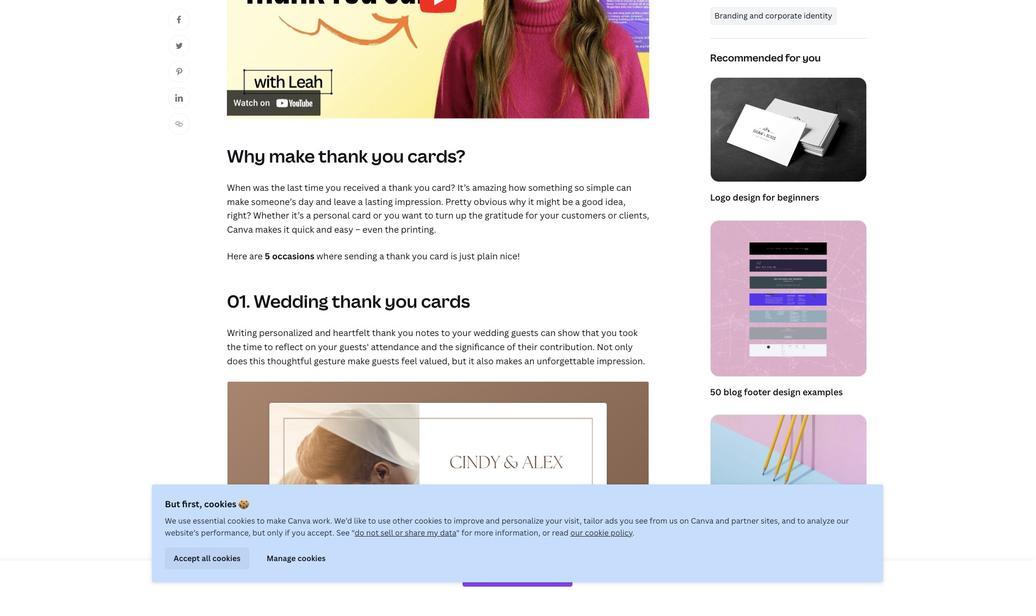 Task type: vqa. For each thing, say whether or not it's contained in the screenshot.
Top level navigation element
no



Task type: describe. For each thing, give the bounding box(es) containing it.
for down corporate
[[786, 51, 801, 64]]

when
[[227, 182, 251, 194]]

accept
[[174, 554, 200, 564]]

design inside 50 blog footer design examples link
[[773, 386, 801, 398]]

accept all cookies button
[[165, 548, 249, 570]]

good
[[582, 196, 603, 208]]

01.
[[227, 290, 250, 313]]

highly
[[710, 527, 736, 539]]

manage cookies button
[[258, 548, 334, 570]]

we'd
[[334, 516, 352, 526]]

or right sell
[[395, 528, 403, 538]]

branding and corporate identity
[[715, 11, 833, 21]]

recommended for you
[[710, 51, 821, 64]]

whether
[[253, 210, 290, 222]]

identity
[[804, 11, 833, 21]]

here
[[227, 251, 247, 263]]

50
[[710, 386, 722, 398]]

thank up heartfelt
[[332, 290, 382, 313]]

cookies up my
[[415, 516, 442, 526]]

time inside writing personalized and heartfelt thank you notes to your wedding guests can show that you took the time to reflect on your guests' attendance and the significance of their contribution. not only does this thoughtful gesture make guests feel valued, but it also makes an unforgettable impression.
[[243, 341, 262, 353]]

that
[[582, 327, 600, 339]]

studies]
[[755, 541, 789, 553]]

you up received
[[372, 144, 404, 167]]

their
[[518, 341, 538, 353]]

why
[[509, 196, 526, 208]]

wedding
[[254, 290, 328, 313]]

tips
[[778, 527, 794, 539]]

website's
[[165, 528, 199, 538]]

and left heartfelt
[[315, 327, 331, 339]]

a up lasting
[[382, 182, 387, 194]]

personal
[[313, 210, 350, 222]]

we use essential cookies to make canva work. we'd like to use other cookies to improve and personalize your visit, tailor ads you see from us on canva and partner sites, and to analyze our website's performance, but only if you accept. see "
[[165, 516, 849, 538]]

designing with light and shadow: 10 highly effective tips you should try [with case studies]
[[710, 513, 861, 553]]

on inside we use essential cookies to make canva work. we'd like to use other cookies to improve and personalize your visit, tailor ads you see from us on canva and partner sites, and to analyze our website's performance, but only if you accept. see "
[[680, 516, 689, 526]]

or down idea,
[[608, 210, 617, 222]]

do not sell or share my data link
[[355, 528, 457, 538]]

card?
[[432, 182, 455, 194]]

make inside when was the last time you received a thank you card? it's amazing how something so simple can make someone's day and leave a lasting impression. pretty obvious why it might be a good idea, right? whether it's a personal card or you want to turn up the gratitude for your customers or clients, canva makes it quick and easy – even the printing.
[[227, 196, 249, 208]]

your up the gesture in the bottom left of the page
[[318, 341, 337, 353]]

[with
[[710, 541, 732, 553]]

case
[[734, 541, 753, 553]]

with
[[754, 513, 772, 525]]

makes inside writing personalized and heartfelt thank you notes to your wedding guests can show that you took the time to reflect on your guests' attendance and the significance of their contribution. not only does this thoughtful gesture make guests feel valued, but it also makes an unforgettable impression.
[[496, 355, 522, 367]]

2 " from the left
[[457, 528, 460, 538]]

improve
[[454, 516, 484, 526]]

on inside writing personalized and heartfelt thank you notes to your wedding guests can show that you took the time to reflect on your guests' attendance and the significance of their contribution. not only does this thoughtful gesture make guests feel valued, but it also makes an unforgettable impression.
[[305, 341, 316, 353]]

or left read
[[542, 528, 550, 538]]

was
[[253, 182, 269, 194]]

policy
[[611, 528, 633, 538]]

light
[[774, 513, 793, 525]]

cookies down 🍪
[[227, 516, 255, 526]]

1 vertical spatial card
[[430, 251, 449, 263]]

see
[[636, 516, 648, 526]]

1 horizontal spatial canva
[[288, 516, 311, 526]]

attendance
[[371, 341, 419, 353]]

idea,
[[606, 196, 626, 208]]

thank inside writing personalized and heartfelt thank you notes to your wedding guests can show that you took the time to reflect on your guests' attendance and the significance of their contribution. not only does this thoughtful gesture make guests feel valued, but it also makes an unforgettable impression.
[[372, 327, 396, 339]]

this
[[250, 355, 265, 367]]

the right "even"
[[385, 224, 399, 236]]

0 vertical spatial guests
[[511, 327, 539, 339]]

10
[[851, 513, 861, 525]]

also
[[477, 355, 494, 367]]

even
[[363, 224, 383, 236]]

you left 'card?'
[[414, 182, 430, 194]]

simple
[[587, 182, 614, 194]]

are
[[249, 251, 263, 263]]

accept.
[[307, 528, 335, 538]]

partner
[[732, 516, 759, 526]]

you down lasting
[[384, 210, 400, 222]]

and right branding
[[750, 11, 764, 21]]

something
[[528, 182, 573, 194]]

might
[[536, 196, 560, 208]]

you up attendance
[[398, 327, 413, 339]]

logo design for beginners link
[[710, 77, 867, 207]]

01. wedding thank you cards
[[227, 290, 470, 313]]

does
[[227, 355, 247, 367]]

50 stunning blog footer designs for your inspiration_thumb image
[[711, 221, 867, 377]]

gratitude
[[485, 210, 524, 222]]

thank down printing.
[[386, 251, 410, 263]]

1 vertical spatial it
[[284, 224, 290, 236]]

–
[[356, 224, 361, 236]]

a stack of business cards designed with canva image
[[711, 78, 867, 182]]

impression. inside writing personalized and heartfelt thank you notes to your wedding guests can show that you took the time to reflect on your guests' attendance and the significance of their contribution. not only does this thoughtful gesture make guests feel valued, but it also makes an unforgettable impression.
[[597, 355, 645, 367]]

a down received
[[358, 196, 363, 208]]

your up the significance
[[452, 327, 472, 339]]

footer
[[744, 386, 771, 398]]

examples
[[803, 386, 843, 398]]

you up policy
[[620, 516, 634, 526]]

if
[[285, 528, 290, 538]]

make inside writing personalized and heartfelt thank you notes to your wedding guests can show that you took the time to reflect on your guests' attendance and the significance of their contribution. not only does this thoughtful gesture make guests feel valued, but it also makes an unforgettable impression.
[[348, 355, 370, 367]]

up
[[456, 210, 467, 222]]

corporate
[[766, 11, 802, 21]]

so
[[575, 182, 585, 194]]

0 vertical spatial it
[[528, 196, 534, 208]]

and up do not sell or share my data " for more information, or read our cookie policy .
[[486, 516, 500, 526]]

you up notes
[[385, 290, 418, 313]]

should
[[814, 527, 843, 539]]

canva inside when was the last time you received a thank you card? it's amazing how something so simple can make someone's day and leave a lasting impression. pretty obvious why it might be a good idea, right? whether it's a personal card or you want to turn up the gratitude for your customers or clients, canva makes it quick and easy – even the printing.
[[227, 224, 253, 236]]

more
[[474, 528, 493, 538]]

contribution.
[[540, 341, 595, 353]]

cookies inside "manage cookies" button
[[298, 554, 326, 564]]

designing with light and shadow: 10 highly effective tips you should try [with case studies] link
[[710, 415, 867, 556]]

took
[[619, 327, 638, 339]]

to inside when was the last time you received a thank you card? it's amazing how something so simple can make someone's day and leave a lasting impression. pretty obvious why it might be a good idea, right? whether it's a personal card or you want to turn up the gratitude for your customers or clients, canva makes it quick and easy – even the printing.
[[425, 210, 434, 222]]

notes
[[416, 327, 439, 339]]

pretty
[[446, 196, 472, 208]]

why make thank you cards?
[[227, 144, 466, 167]]

cookies up essential
[[204, 499, 237, 511]]

it's
[[458, 182, 470, 194]]

sell
[[381, 528, 393, 538]]

personalize
[[502, 516, 544, 526]]

accept all cookies
[[174, 554, 241, 564]]

light and shadow image
[[711, 415, 867, 503]]

cards
[[421, 290, 470, 313]]

you right 'if'
[[292, 528, 305, 538]]

unforgettable
[[537, 355, 595, 367]]

and up highly
[[716, 516, 730, 526]]

us
[[670, 516, 678, 526]]

how
[[509, 182, 526, 194]]

other
[[393, 516, 413, 526]]



Task type: locate. For each thing, give the bounding box(es) containing it.
it left quick
[[284, 224, 290, 236]]

1 horizontal spatial "
[[457, 528, 460, 538]]

0 vertical spatial time
[[305, 182, 324, 194]]

makes down the "of"
[[496, 355, 522, 367]]

from
[[650, 516, 668, 526]]

5
[[265, 251, 270, 263]]

it right why
[[528, 196, 534, 208]]

you up the not on the bottom right of page
[[602, 327, 617, 339]]

can inside when was the last time you received a thank you card? it's amazing how something so simple can make someone's day and leave a lasting impression. pretty obvious why it might be a good idea, right? whether it's a personal card or you want to turn up the gratitude for your customers or clients, canva makes it quick and easy – even the printing.
[[617, 182, 632, 194]]

the up does
[[227, 341, 241, 353]]

a right it's
[[306, 210, 311, 222]]

it left also
[[469, 355, 475, 367]]

1 horizontal spatial on
[[680, 516, 689, 526]]

impression. inside when was the last time you received a thank you card? it's amazing how something so simple can make someone's day and leave a lasting impression. pretty obvious why it might be a good idea, right? whether it's a personal card or you want to turn up the gratitude for your customers or clients, canva makes it quick and easy – even the printing.
[[395, 196, 444, 208]]

leave
[[334, 196, 356, 208]]

0 horizontal spatial it
[[284, 224, 290, 236]]

card left is
[[430, 251, 449, 263]]

just
[[460, 251, 475, 263]]

1 horizontal spatial impression.
[[597, 355, 645, 367]]

1 horizontal spatial can
[[617, 182, 632, 194]]

thank up attendance
[[372, 327, 396, 339]]

tailor
[[584, 516, 603, 526]]

0 horizontal spatial use
[[178, 516, 191, 526]]

heartfelt
[[333, 327, 370, 339]]

and up personal
[[316, 196, 332, 208]]

logo
[[710, 192, 731, 204]]

make down when
[[227, 196, 249, 208]]

for
[[786, 51, 801, 64], [763, 192, 776, 204], [526, 210, 538, 222], [462, 528, 472, 538]]

branding and corporate identity link
[[710, 7, 837, 25]]

your inside when was the last time you received a thank you card? it's amazing how something so simple can make someone's day and leave a lasting impression. pretty obvious why it might be a good idea, right? whether it's a personal card or you want to turn up the gratitude for your customers or clients, canva makes it quick and easy – even the printing.
[[540, 210, 559, 222]]

1 vertical spatial on
[[680, 516, 689, 526]]

canva up highly
[[691, 516, 714, 526]]

only down took at the right of page
[[615, 341, 633, 353]]

0 vertical spatial on
[[305, 341, 316, 353]]

occasions
[[272, 251, 314, 263]]

can up idea,
[[617, 182, 632, 194]]

make inside we use essential cookies to make canva work. we'd like to use other cookies to improve and personalize your visit, tailor ads you see from us on canva and partner sites, and to analyze our website's performance, but only if you accept. see "
[[267, 516, 286, 526]]

it inside writing personalized and heartfelt thank you notes to your wedding guests can show that you took the time to reflect on your guests' attendance and the significance of their contribution. not only does this thoughtful gesture make guests feel valued, but it also makes an unforgettable impression.
[[469, 355, 475, 367]]

time up day
[[305, 182, 324, 194]]

time up this in the left of the page
[[243, 341, 262, 353]]

0 vertical spatial impression.
[[395, 196, 444, 208]]

1 use from the left
[[178, 516, 191, 526]]

you down printing.
[[412, 251, 428, 263]]

design inside logo design for beginners link
[[733, 192, 761, 204]]

guests up their
[[511, 327, 539, 339]]

your inside we use essential cookies to make canva work. we'd like to use other cookies to improve and personalize your visit, tailor ads you see from us on canva and partner sites, and to analyze our website's performance, but only if you accept. see "
[[546, 516, 563, 526]]

analyze
[[807, 516, 835, 526]]

1 horizontal spatial our
[[837, 516, 849, 526]]

our left 10
[[837, 516, 849, 526]]

personalized
[[259, 327, 313, 339]]

only left 'if'
[[267, 528, 283, 538]]

0 horizontal spatial canva
[[227, 224, 253, 236]]

it's
[[292, 210, 304, 222]]

customers
[[562, 210, 606, 222]]

1 horizontal spatial card
[[430, 251, 449, 263]]

makes
[[255, 224, 282, 236], [496, 355, 522, 367]]

gesture
[[314, 355, 346, 367]]

want
[[402, 210, 423, 222]]

1 vertical spatial makes
[[496, 355, 522, 367]]

our inside we use essential cookies to make canva work. we'd like to use other cookies to improve and personalize your visit, tailor ads you see from us on canva and partner sites, and to analyze our website's performance, but only if you accept. see "
[[837, 516, 849, 526]]

0 vertical spatial design
[[733, 192, 761, 204]]

0 horizontal spatial but
[[253, 528, 265, 538]]

can left the show at the right of page
[[541, 327, 556, 339]]

you
[[803, 51, 821, 64], [372, 144, 404, 167], [326, 182, 341, 194], [414, 182, 430, 194], [384, 210, 400, 222], [412, 251, 428, 263], [385, 290, 418, 313], [398, 327, 413, 339], [602, 327, 617, 339], [620, 516, 634, 526], [796, 527, 812, 539], [292, 528, 305, 538]]

cookies inside accept all cookies button
[[212, 554, 241, 564]]

0 horizontal spatial our
[[571, 528, 583, 538]]

1 vertical spatial impression.
[[597, 355, 645, 367]]

but
[[452, 355, 467, 367], [253, 528, 265, 538]]

1 horizontal spatial design
[[773, 386, 801, 398]]

your down might at the right top of page
[[540, 210, 559, 222]]

feel
[[402, 355, 417, 367]]

2 horizontal spatial canva
[[691, 516, 714, 526]]

for left beginners
[[763, 192, 776, 204]]

1 vertical spatial time
[[243, 341, 262, 353]]

for inside when was the last time you received a thank you card? it's amazing how something so simple can make someone's day and leave a lasting impression. pretty obvious why it might be a good idea, right? whether it's a personal card or you want to turn up the gratitude for your customers or clients, canva makes it quick and easy – even the printing.
[[526, 210, 538, 222]]

impression. down the not on the bottom right of page
[[597, 355, 645, 367]]

1 horizontal spatial use
[[378, 516, 391, 526]]

impression. up want
[[395, 196, 444, 208]]

data
[[440, 528, 457, 538]]

cookies right all
[[212, 554, 241, 564]]

on
[[305, 341, 316, 353], [680, 516, 689, 526]]

a right be at the right top of page
[[575, 196, 580, 208]]

1 vertical spatial our
[[571, 528, 583, 538]]

reflect
[[275, 341, 303, 353]]

manage
[[267, 554, 296, 564]]

my
[[427, 528, 438, 538]]

why
[[227, 144, 265, 167]]

see
[[336, 528, 350, 538]]

on right reflect at the left of page
[[305, 341, 316, 353]]

plain
[[477, 251, 498, 263]]

1 vertical spatial but
[[253, 528, 265, 538]]

design right footer
[[773, 386, 801, 398]]

0 horizontal spatial only
[[267, 528, 283, 538]]

the up valued,
[[439, 341, 453, 353]]

and right light at the right of page
[[795, 513, 812, 525]]

recommended
[[710, 51, 784, 64]]

your up read
[[546, 516, 563, 526]]

0 horizontal spatial "
[[352, 528, 355, 538]]

1 vertical spatial guests
[[372, 355, 399, 367]]

but inside writing personalized and heartfelt thank you notes to your wedding guests can show that you took the time to reflect on your guests' attendance and the significance of their contribution. not only does this thoughtful gesture make guests feel valued, but it also makes an unforgettable impression.
[[452, 355, 467, 367]]

the
[[271, 182, 285, 194], [469, 210, 483, 222], [385, 224, 399, 236], [227, 341, 241, 353], [439, 341, 453, 353]]

it
[[528, 196, 534, 208], [284, 224, 290, 236], [469, 355, 475, 367]]

performance,
[[201, 528, 251, 538]]

time inside when was the last time you received a thank you card? it's amazing how something so simple can make someone's day and leave a lasting impression. pretty obvious why it might be a good idea, right? whether it's a personal card or you want to turn up the gratitude for your customers or clients, canva makes it quick and easy – even the printing.
[[305, 182, 324, 194]]

we
[[165, 516, 176, 526]]

0 horizontal spatial can
[[541, 327, 556, 339]]

visit,
[[564, 516, 582, 526]]

designing
[[710, 513, 752, 525]]

use up website's
[[178, 516, 191, 526]]

you down identity
[[803, 51, 821, 64]]

all
[[202, 554, 211, 564]]

for inside logo design for beginners link
[[763, 192, 776, 204]]

guests down attendance
[[372, 355, 399, 367]]

do not sell or share my data " for more information, or read our cookie policy .
[[355, 528, 635, 538]]

on right us
[[680, 516, 689, 526]]

0 vertical spatial makes
[[255, 224, 282, 236]]

0 horizontal spatial makes
[[255, 224, 282, 236]]

manage cookies
[[267, 554, 326, 564]]

2 use from the left
[[378, 516, 391, 526]]

1 horizontal spatial guests
[[511, 327, 539, 339]]

make up 'if'
[[267, 516, 286, 526]]

the up someone's
[[271, 182, 285, 194]]

our down "visit,"
[[571, 528, 583, 538]]

0 horizontal spatial card
[[352, 210, 371, 222]]

guests
[[511, 327, 539, 339], [372, 355, 399, 367]]

but left 'if'
[[253, 528, 265, 538]]

writing
[[227, 327, 257, 339]]

card up –
[[352, 210, 371, 222]]

canva down right?
[[227, 224, 253, 236]]

use up sell
[[378, 516, 391, 526]]

show
[[558, 327, 580, 339]]

0 vertical spatial card
[[352, 210, 371, 222]]

1 " from the left
[[352, 528, 355, 538]]

only inside writing personalized and heartfelt thank you notes to your wedding guests can show that you took the time to reflect on your guests' attendance and the significance of their contribution. not only does this thoughtful gesture make guests feel valued, but it also makes an unforgettable impression.
[[615, 341, 633, 353]]

0 horizontal spatial guests
[[372, 355, 399, 367]]

canva up 'if'
[[288, 516, 311, 526]]

easy
[[334, 224, 353, 236]]

right?
[[227, 210, 251, 222]]

card inside when was the last time you received a thank you card? it's amazing how something so simple can make someone's day and leave a lasting impression. pretty obvious why it might be a good idea, right? whether it's a personal card or you want to turn up the gratitude for your customers or clients, canva makes it quick and easy – even the printing.
[[352, 210, 371, 222]]

only inside we use essential cookies to make canva work. we'd like to use other cookies to improve and personalize your visit, tailor ads you see from us on canva and partner sites, and to analyze our website's performance, but only if you accept. see "
[[267, 528, 283, 538]]

1 horizontal spatial it
[[469, 355, 475, 367]]

for down improve
[[462, 528, 472, 538]]

thank up received
[[319, 144, 368, 167]]

1 horizontal spatial but
[[452, 355, 467, 367]]

make down guests'
[[348, 355, 370, 367]]

and down personal
[[316, 224, 332, 236]]

share
[[405, 528, 425, 538]]

here are 5 occasions where sending a thank you card is just plain nice!
[[227, 251, 520, 263]]

cards?
[[408, 144, 466, 167]]

and down notes
[[421, 341, 437, 353]]

a
[[382, 182, 387, 194], [358, 196, 363, 208], [575, 196, 580, 208], [306, 210, 311, 222], [379, 251, 384, 263]]

read
[[552, 528, 569, 538]]

and up tips
[[782, 516, 796, 526]]

someone's
[[251, 196, 296, 208]]

design right the logo
[[733, 192, 761, 204]]

0 vertical spatial can
[[617, 182, 632, 194]]

lasting
[[365, 196, 393, 208]]

1 horizontal spatial only
[[615, 341, 633, 353]]

50 blog footer design examples link
[[710, 220, 867, 402]]

and inside designing with light and shadow: 10 highly effective tips you should try [with case studies]
[[795, 513, 812, 525]]

can inside writing personalized and heartfelt thank you notes to your wedding guests can show that you took the time to reflect on your guests' attendance and the significance of their contribution. not only does this thoughtful gesture make guests feel valued, but it also makes an unforgettable impression.
[[541, 327, 556, 339]]

1 horizontal spatial makes
[[496, 355, 522, 367]]

do
[[355, 528, 364, 538]]

but
[[165, 499, 180, 511]]

makes inside when was the last time you received a thank you card? it's amazing how something so simple can make someone's day and leave a lasting impression. pretty obvious why it might be a good idea, right? whether it's a personal card or you want to turn up the gratitude for your customers or clients, canva makes it quick and easy – even the printing.
[[255, 224, 282, 236]]

cookie
[[585, 528, 609, 538]]

but inside we use essential cookies to make canva work. we'd like to use other cookies to improve and personalize your visit, tailor ads you see from us on canva and partner sites, and to analyze our website's performance, but only if you accept. see "
[[253, 528, 265, 538]]

information,
[[495, 528, 541, 538]]

not
[[366, 528, 379, 538]]

turn
[[436, 210, 454, 222]]

0 horizontal spatial design
[[733, 192, 761, 204]]

essential
[[193, 516, 226, 526]]

1 vertical spatial only
[[267, 528, 283, 538]]

" down improve
[[457, 528, 460, 538]]

1 vertical spatial design
[[773, 386, 801, 398]]

quick
[[292, 224, 314, 236]]

1 vertical spatial can
[[541, 327, 556, 339]]

cookies down accept. at left bottom
[[298, 554, 326, 564]]

" right see on the bottom left of the page
[[352, 528, 355, 538]]

or
[[373, 210, 382, 222], [608, 210, 617, 222], [395, 528, 403, 538], [542, 528, 550, 538]]

for down why
[[526, 210, 538, 222]]

day
[[298, 196, 314, 208]]

thank up lasting
[[389, 182, 412, 194]]

or down lasting
[[373, 210, 382, 222]]

impression.
[[395, 196, 444, 208], [597, 355, 645, 367]]

" inside we use essential cookies to make canva work. we'd like to use other cookies to improve and personalize your visit, tailor ads you see from us on canva and partner sites, and to analyze our website's performance, but only if you accept. see "
[[352, 528, 355, 538]]

0 vertical spatial but
[[452, 355, 467, 367]]

be
[[563, 196, 573, 208]]

0 horizontal spatial on
[[305, 341, 316, 353]]

but right valued,
[[452, 355, 467, 367]]

thank inside when was the last time you received a thank you card? it's amazing how something so simple can make someone's day and leave a lasting impression. pretty obvious why it might be a good idea, right? whether it's a personal card or you want to turn up the gratitude for your customers or clients, canva makes it quick and easy – even the printing.
[[389, 182, 412, 194]]

is
[[451, 251, 457, 263]]

a right sending
[[379, 251, 384, 263]]

🍪
[[239, 499, 249, 511]]

0 vertical spatial only
[[615, 341, 633, 353]]

2 horizontal spatial it
[[528, 196, 534, 208]]

to
[[425, 210, 434, 222], [441, 327, 450, 339], [264, 341, 273, 353], [257, 516, 265, 526], [368, 516, 376, 526], [444, 516, 452, 526], [798, 516, 806, 526]]

0 vertical spatial our
[[837, 516, 849, 526]]

you inside designing with light and shadow: 10 highly effective tips you should try [with case studies]
[[796, 527, 812, 539]]

you right tips
[[796, 527, 812, 539]]

last
[[287, 182, 303, 194]]

shadow:
[[814, 513, 849, 525]]

printing.
[[401, 224, 436, 236]]

0 horizontal spatial time
[[243, 341, 262, 353]]

valued,
[[419, 355, 450, 367]]

make up last
[[269, 144, 315, 167]]

makes down whether
[[255, 224, 282, 236]]

0 horizontal spatial impression.
[[395, 196, 444, 208]]

received
[[343, 182, 380, 194]]

effective
[[738, 527, 776, 539]]

blog
[[724, 386, 742, 398]]

when was the last time you received a thank you card? it's amazing how something so simple can make someone's day and leave a lasting impression. pretty obvious why it might be a good idea, right? whether it's a personal card or you want to turn up the gratitude for your customers or clients, canva makes it quick and easy – even the printing.
[[227, 182, 649, 236]]

you up leave
[[326, 182, 341, 194]]

our cookie policy link
[[571, 528, 633, 538]]

not
[[597, 341, 613, 353]]

1 horizontal spatial time
[[305, 182, 324, 194]]

2 vertical spatial it
[[469, 355, 475, 367]]

obvious
[[474, 196, 507, 208]]

the right up
[[469, 210, 483, 222]]



